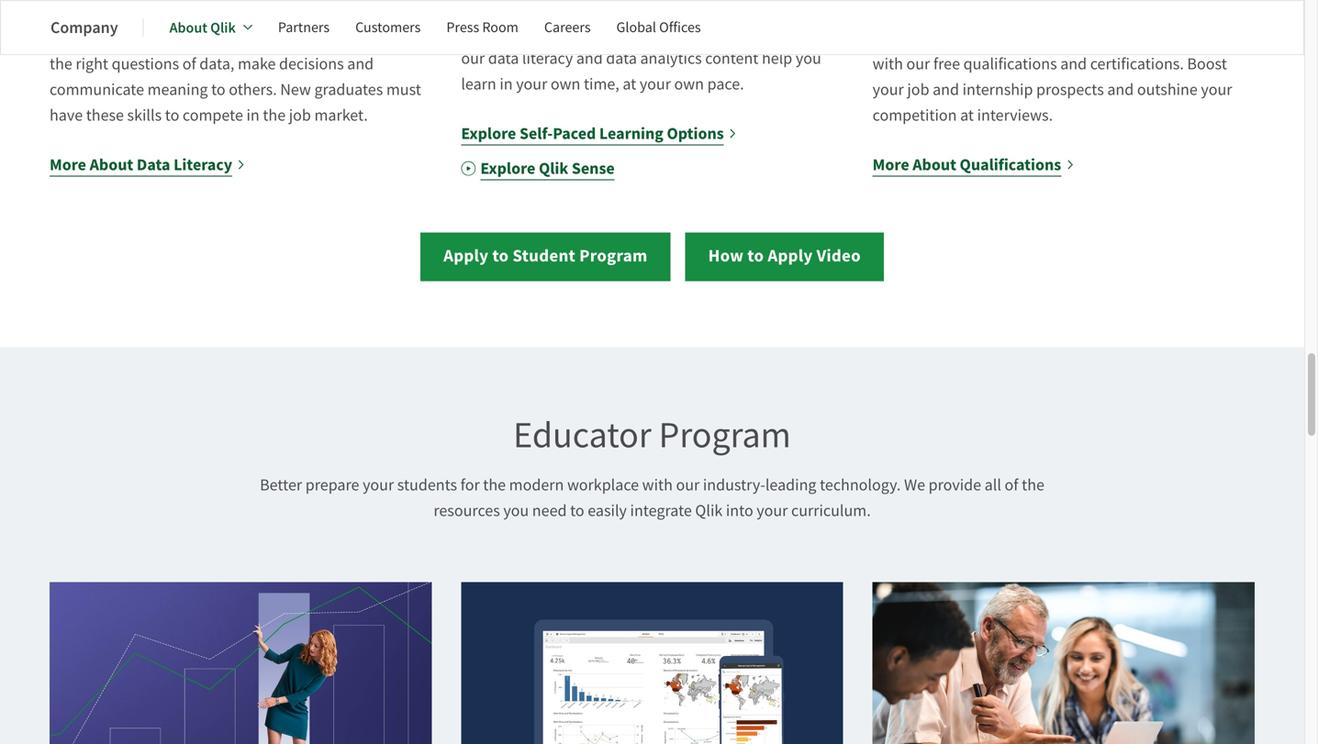 Task type: vqa. For each thing, say whether or not it's contained in the screenshot.
powered within the Press Release Singlife Accelerates Digital Transformation With Qlik'S Ai-Powered Analytics, Tripling Speed Of Digital Claims Process
no



Task type: describe. For each thing, give the bounding box(es) containing it.
company menu bar
[[50, 6, 727, 50]]

our inside better prepare your students for the modern workplace with our industry-leading technology. we provide all of the resources you need to easily integrate qlik into your curriculum.
[[676, 475, 700, 496]]

qualifications
[[964, 53, 1057, 74]]

explore qlik sense link
[[461, 155, 615, 181]]

technology.
[[820, 475, 901, 496]]

educator program
[[513, 412, 791, 459]]

explore self-paced learning options link
[[461, 121, 738, 146]]

press room
[[447, 18, 519, 37]]

into
[[726, 500, 754, 521]]

prospects
[[1037, 79, 1104, 100]]

sense
[[572, 157, 615, 179]]

about qlik link
[[169, 6, 252, 50]]

about for more about qualifications
[[913, 154, 957, 176]]

free inside you get free access to qlik software and resources including our extensive library of training materials. let our data literacy and data analytics content help you learn in your own time, at your own pace.
[[515, 0, 541, 17]]

apply to student program
[[444, 244, 648, 267]]

let
[[818, 22, 840, 43]]

customers
[[355, 18, 421, 37]]

decisions
[[279, 53, 344, 74]]

others.
[[229, 79, 277, 100]]

boost
[[1188, 53, 1227, 74]]

how
[[708, 244, 744, 267]]

integrate
[[630, 500, 692, 521]]

graduates
[[314, 79, 383, 100]]

explore for explore self-paced learning options
[[461, 122, 516, 144]]

people
[[273, 27, 321, 48]]

student
[[513, 244, 576, 267]]

your down leading
[[757, 500, 788, 521]]

offices
[[659, 18, 701, 37]]

video
[[817, 244, 861, 267]]

qualifications
[[960, 154, 1062, 176]]

global offices
[[617, 18, 701, 37]]

that
[[324, 27, 352, 48]]

help
[[762, 48, 793, 69]]

careers link
[[544, 6, 591, 50]]

employers are looking to recruit people that can ask the right questions of data, make decisions and communicate meaning to others. new graduates must have these skills to compete in the job market.
[[50, 27, 421, 126]]

and up the competition
[[933, 79, 960, 100]]

qlik inside show off your newly acquired qlik and analytics skills with our free qualifications and certifications. boost your job and internship prospects and outshine your competition at interviews.
[[1080, 27, 1107, 48]]

global
[[617, 18, 656, 37]]

your up the competition
[[873, 79, 904, 100]]

employers
[[50, 27, 123, 48]]

and inside the employers are looking to recruit people that can ask the right questions of data, make decisions and communicate meaning to others. new graduates must have these skills to compete in the job market.
[[347, 53, 374, 74]]

internship
[[963, 79, 1033, 100]]

analytics inside you get free access to qlik software and resources including our extensive library of training materials. let our data literacy and data analytics content help you learn in your own time, at your own pace.
[[640, 48, 702, 69]]

qlik down self- at the top left
[[539, 157, 569, 179]]

1 own from the left
[[551, 73, 581, 94]]

1 vertical spatial program
[[659, 412, 791, 459]]

customers link
[[355, 6, 421, 50]]

you inside you get free access to qlik software and resources including our extensive library of training materials. let our data literacy and data analytics content help you learn in your own time, at your own pace.
[[796, 48, 822, 69]]

have
[[50, 104, 83, 126]]

literacy
[[522, 48, 573, 69]]

the right all
[[1022, 475, 1045, 496]]

more about qualifications link
[[873, 152, 1075, 177]]

job inside the employers are looking to recruit people that can ask the right questions of data, make decisions and communicate meaning to others. new graduates must have these skills to compete in the job market.
[[289, 104, 311, 126]]

of inside you get free access to qlik software and resources including our extensive library of training materials. let our data literacy and data analytics content help you learn in your own time, at your own pace.
[[672, 22, 686, 43]]

are
[[126, 27, 148, 48]]

students
[[397, 475, 457, 496]]

partners
[[278, 18, 330, 37]]

meaning
[[147, 79, 208, 100]]

time,
[[584, 73, 620, 94]]

our inside show off your newly acquired qlik and analytics skills with our free qualifications and certifications. boost your job and internship prospects and outshine your competition at interviews.
[[907, 53, 930, 74]]

how to apply video link
[[685, 233, 884, 281]]

compete
[[183, 104, 243, 126]]

careers
[[544, 18, 591, 37]]

your right prepare
[[363, 475, 394, 496]]

explore qlik sense
[[481, 157, 615, 179]]

newly
[[971, 27, 1012, 48]]

access
[[545, 0, 589, 17]]

how to apply video
[[708, 244, 861, 267]]

to inside how to apply video 'link'
[[748, 244, 764, 267]]

you inside better prepare your students for the modern workplace with our industry-leading technology. we provide all of the resources you need to easily integrate qlik into your curriculum.
[[503, 500, 529, 521]]

of inside better prepare your students for the modern workplace with our industry-leading technology. we provide all of the resources you need to easily integrate qlik into your curriculum.
[[1005, 475, 1019, 496]]

outshine
[[1137, 79, 1198, 100]]

looking
[[151, 27, 203, 48]]

must
[[386, 79, 421, 100]]

resources inside better prepare your students for the modern workplace with our industry-leading technology. we provide all of the resources you need to easily integrate qlik into your curriculum.
[[434, 500, 500, 521]]

1 apply from the left
[[444, 244, 489, 267]]

self-
[[520, 122, 553, 144]]

recruit
[[224, 27, 270, 48]]

our up the learn
[[461, 48, 485, 69]]

and up training
[[704, 0, 731, 17]]

and up prospects
[[1061, 53, 1087, 74]]

show off your newly acquired qlik and analytics skills with our free qualifications and certifications. boost your job and internship prospects and outshine your competition at interviews.
[[873, 27, 1240, 126]]

more about qualifications
[[873, 154, 1062, 176]]

and down 'certifications.'
[[1108, 79, 1134, 100]]

room
[[482, 18, 519, 37]]

to down meaning
[[165, 104, 179, 126]]

apply inside 'link'
[[768, 244, 813, 267]]

library
[[624, 22, 669, 43]]

educator
[[513, 412, 652, 459]]

data
[[137, 154, 170, 176]]

competition
[[873, 104, 957, 126]]

ask
[[384, 27, 407, 48]]

show
[[873, 27, 911, 48]]

to inside better prepare your students for the modern workplace with our industry-leading technology. we provide all of the resources you need to easily integrate qlik into your curriculum.
[[570, 500, 585, 521]]

need
[[532, 500, 567, 521]]

your down "library"
[[640, 73, 671, 94]]

workplace
[[567, 475, 639, 496]]

explore for explore qlik sense
[[481, 157, 536, 179]]

materials.
[[746, 22, 815, 43]]

industry-
[[703, 475, 766, 496]]

paced
[[553, 122, 596, 144]]

you
[[461, 0, 486, 17]]

skills inside show off your newly acquired qlik and analytics skills with our free qualifications and certifications. boost your job and internship prospects and outshine your competition at interviews.
[[1205, 27, 1240, 48]]

easily
[[588, 500, 627, 521]]



Task type: locate. For each thing, give the bounding box(es) containing it.
apply left the student
[[444, 244, 489, 267]]

0 horizontal spatial analytics
[[640, 48, 702, 69]]

off
[[915, 27, 933, 48]]

our up integrate
[[676, 475, 700, 496]]

new
[[280, 79, 311, 100]]

skills right these
[[127, 104, 162, 126]]

1 vertical spatial you
[[503, 500, 529, 521]]

0 horizontal spatial job
[[289, 104, 311, 126]]

analytics up 'certifications.'
[[1140, 27, 1202, 48]]

questions
[[112, 53, 179, 74]]

prepare
[[305, 475, 359, 496]]

analytics
[[1140, 27, 1202, 48], [640, 48, 702, 69]]

qlik up global
[[610, 0, 638, 17]]

0 horizontal spatial in
[[247, 104, 260, 126]]

to right how
[[748, 244, 764, 267]]

to inside you get free access to qlik software and resources including our extensive library of training materials. let our data literacy and data analytics content help you learn in your own time, at your own pace.
[[593, 0, 607, 17]]

our down off
[[907, 53, 930, 74]]

about for more about data literacy
[[90, 154, 133, 176]]

0 horizontal spatial you
[[503, 500, 529, 521]]

apply left video
[[768, 244, 813, 267]]

content
[[705, 48, 759, 69]]

and down can
[[347, 53, 374, 74]]

1 horizontal spatial with
[[873, 53, 903, 74]]

to left the student
[[492, 244, 509, 267]]

skills
[[1205, 27, 1240, 48], [127, 104, 162, 126]]

for
[[461, 475, 480, 496]]

program
[[579, 244, 648, 267], [659, 412, 791, 459]]

training
[[689, 22, 743, 43]]

to
[[593, 0, 607, 17], [206, 27, 221, 48], [211, 79, 226, 100], [165, 104, 179, 126], [492, 244, 509, 267], [748, 244, 764, 267], [570, 500, 585, 521]]

more about data literacy link
[[50, 152, 246, 177]]

1 horizontal spatial skills
[[1205, 27, 1240, 48]]

to inside apply to student program link
[[492, 244, 509, 267]]

software
[[641, 0, 701, 17]]

with inside better prepare your students for the modern workplace with our industry-leading technology. we provide all of the resources you need to easily integrate qlik into your curriculum.
[[642, 475, 673, 496]]

analytics inside show off your newly acquired qlik and analytics skills with our free qualifications and certifications. boost your job and internship prospects and outshine your competition at interviews.
[[1140, 27, 1202, 48]]

including
[[461, 22, 526, 43]]

interviews.
[[977, 104, 1053, 126]]

own left 'pace.'
[[674, 73, 704, 94]]

more
[[50, 154, 86, 176], [873, 154, 910, 176]]

certifications.
[[1091, 53, 1184, 74]]

with up integrate
[[642, 475, 673, 496]]

partners link
[[278, 6, 330, 50]]

program up industry- at the right of page
[[659, 412, 791, 459]]

2 own from the left
[[674, 73, 704, 94]]

data up time,
[[606, 48, 637, 69]]

explore left self- at the top left
[[461, 122, 516, 144]]

extensive
[[556, 22, 620, 43]]

0 horizontal spatial skills
[[127, 104, 162, 126]]

better prepare your students for the modern workplace with our industry-leading technology. we provide all of the resources you need to easily integrate qlik into your curriculum.
[[260, 475, 1045, 521]]

learning
[[599, 122, 664, 144]]

our up literacy
[[529, 22, 553, 43]]

and down the extensive
[[576, 48, 603, 69]]

qlik inside you get free access to qlik software and resources including our extensive library of training materials. let our data literacy and data analytics content help you learn in your own time, at your own pace.
[[610, 0, 638, 17]]

0 horizontal spatial at
[[623, 73, 637, 94]]

1 horizontal spatial free
[[934, 53, 960, 74]]

qlik inside better prepare your students for the modern workplace with our industry-leading technology. we provide all of the resources you need to easily integrate qlik into your curriculum.
[[695, 500, 723, 521]]

1 horizontal spatial own
[[674, 73, 704, 94]]

more for more about qualifications
[[873, 154, 910, 176]]

resources inside you get free access to qlik software and resources including our extensive library of training materials. let our data literacy and data analytics content help you learn in your own time, at your own pace.
[[734, 0, 801, 17]]

curriculum.
[[791, 500, 871, 521]]

0 vertical spatial with
[[873, 53, 903, 74]]

explore down self- at the top left
[[481, 157, 536, 179]]

2 apply from the left
[[768, 244, 813, 267]]

right
[[76, 53, 108, 74]]

1 vertical spatial skills
[[127, 104, 162, 126]]

job down new
[[289, 104, 311, 126]]

at inside you get free access to qlik software and resources including our extensive library of training materials. let our data literacy and data analytics content help you learn in your own time, at your own pace.
[[623, 73, 637, 94]]

0 vertical spatial program
[[579, 244, 648, 267]]

job up the competition
[[908, 79, 930, 100]]

pace.
[[708, 73, 744, 94]]

we
[[904, 475, 926, 496]]

about down the competition
[[913, 154, 957, 176]]

1 vertical spatial at
[[960, 104, 974, 126]]

own
[[551, 73, 581, 94], [674, 73, 704, 94]]

leading
[[766, 475, 817, 496]]

options
[[667, 122, 724, 144]]

to up the extensive
[[593, 0, 607, 17]]

about inside 'link'
[[90, 154, 133, 176]]

at right time,
[[623, 73, 637, 94]]

in down others.
[[247, 104, 260, 126]]

you
[[796, 48, 822, 69], [503, 500, 529, 521]]

resources
[[734, 0, 801, 17], [434, 500, 500, 521]]

in inside you get free access to qlik software and resources including our extensive library of training materials. let our data literacy and data analytics content help you learn in your own time, at your own pace.
[[500, 73, 513, 94]]

1 horizontal spatial more
[[873, 154, 910, 176]]

more down the competition
[[873, 154, 910, 176]]

explore
[[461, 122, 516, 144], [481, 157, 536, 179]]

more for more about data literacy
[[50, 154, 86, 176]]

qlik up data,
[[210, 18, 236, 37]]

program right the student
[[579, 244, 648, 267]]

1 horizontal spatial program
[[659, 412, 791, 459]]

1 horizontal spatial job
[[908, 79, 930, 100]]

you right help at the right of page
[[796, 48, 822, 69]]

acquired
[[1016, 27, 1076, 48]]

0 horizontal spatial free
[[515, 0, 541, 17]]

2 more from the left
[[873, 154, 910, 176]]

1 data from the left
[[488, 48, 519, 69]]

1 vertical spatial job
[[289, 104, 311, 126]]

skills up boost
[[1205, 27, 1240, 48]]

skills inside the employers are looking to recruit people that can ask the right questions of data, make decisions and communicate meaning to others. new graduates must have these skills to compete in the job market.
[[127, 104, 162, 126]]

of down software
[[672, 22, 686, 43]]

2 vertical spatial of
[[1005, 475, 1019, 496]]

resources down for
[[434, 500, 500, 521]]

1 more from the left
[[50, 154, 86, 176]]

resources up materials.
[[734, 0, 801, 17]]

1 horizontal spatial in
[[500, 73, 513, 94]]

1 horizontal spatial data
[[606, 48, 637, 69]]

2 horizontal spatial about
[[913, 154, 957, 176]]

global offices link
[[617, 6, 701, 50]]

0 vertical spatial skills
[[1205, 27, 1240, 48]]

1 vertical spatial of
[[182, 53, 196, 74]]

explore self-paced learning options
[[461, 122, 724, 144]]

and up 'certifications.'
[[1110, 27, 1137, 48]]

market.
[[314, 104, 368, 126]]

data
[[488, 48, 519, 69], [606, 48, 637, 69]]

1 horizontal spatial apply
[[768, 244, 813, 267]]

more inside 'link'
[[50, 154, 86, 176]]

these
[[86, 104, 124, 126]]

own down literacy
[[551, 73, 581, 94]]

1 horizontal spatial at
[[960, 104, 974, 126]]

of left data,
[[182, 53, 196, 74]]

0 vertical spatial you
[[796, 48, 822, 69]]

all
[[985, 475, 1002, 496]]

2 horizontal spatial of
[[1005, 475, 1019, 496]]

0 horizontal spatial about
[[90, 154, 133, 176]]

better
[[260, 475, 302, 496]]

at inside show off your newly acquired qlik and analytics skills with our free qualifications and certifications. boost your job and internship prospects and outshine your competition at interviews.
[[960, 104, 974, 126]]

0 vertical spatial resources
[[734, 0, 801, 17]]

1 horizontal spatial resources
[[734, 0, 801, 17]]

0 horizontal spatial apply
[[444, 244, 489, 267]]

0 vertical spatial explore
[[461, 122, 516, 144]]

in right the learn
[[500, 73, 513, 94]]

make
[[238, 53, 276, 74]]

literacy
[[174, 154, 232, 176]]

about up data,
[[169, 18, 207, 37]]

in inside the employers are looking to recruit people that can ask the right questions of data, make decisions and communicate meaning to others. new graduates must have these skills to compete in the job market.
[[247, 104, 260, 126]]

analytics down offices on the top right of the page
[[640, 48, 702, 69]]

free up the competition
[[934, 53, 960, 74]]

job inside show off your newly acquired qlik and analytics skills with our free qualifications and certifications. boost your job and internship prospects and outshine your competition at interviews.
[[908, 79, 930, 100]]

at down internship
[[960, 104, 974, 126]]

the right for
[[483, 475, 506, 496]]

explore inside explore self-paced learning options link
[[461, 122, 516, 144]]

the down others.
[[263, 104, 286, 126]]

your
[[937, 27, 968, 48], [516, 73, 548, 94], [640, 73, 671, 94], [873, 79, 904, 100], [1201, 79, 1233, 100], [363, 475, 394, 496], [757, 500, 788, 521]]

0 horizontal spatial of
[[182, 53, 196, 74]]

get
[[490, 0, 511, 17]]

0 vertical spatial job
[[908, 79, 930, 100]]

1 vertical spatial explore
[[481, 157, 536, 179]]

you get free access to qlik software and resources including our extensive library of training materials. let our data literacy and data analytics content help you learn in your own time, at your own pace.
[[461, 0, 840, 94]]

to up data,
[[206, 27, 221, 48]]

2 data from the left
[[606, 48, 637, 69]]

data,
[[200, 53, 234, 74]]

more about data literacy
[[50, 154, 232, 176]]

about qlik
[[169, 18, 236, 37]]

qlik left into on the right bottom
[[695, 500, 723, 521]]

qlik
[[610, 0, 638, 17], [210, 18, 236, 37], [1080, 27, 1107, 48], [539, 157, 569, 179], [695, 500, 723, 521]]

free
[[515, 0, 541, 17], [934, 53, 960, 74]]

0 horizontal spatial data
[[488, 48, 519, 69]]

1 vertical spatial with
[[642, 475, 673, 496]]

in
[[500, 73, 513, 94], [247, 104, 260, 126]]

qlik inside company menu bar
[[210, 18, 236, 37]]

your right off
[[937, 27, 968, 48]]

1 horizontal spatial about
[[169, 18, 207, 37]]

qlik right acquired on the right
[[1080, 27, 1107, 48]]

0 vertical spatial at
[[623, 73, 637, 94]]

free inside show off your newly acquired qlik and analytics skills with our free qualifications and certifications. boost your job and internship prospects and outshine your competition at interviews.
[[934, 53, 960, 74]]

you down modern
[[503, 500, 529, 521]]

more down have
[[50, 154, 86, 176]]

to down data,
[[211, 79, 226, 100]]

modern
[[509, 475, 564, 496]]

0 horizontal spatial program
[[579, 244, 648, 267]]

1 horizontal spatial analytics
[[1140, 27, 1202, 48]]

company
[[50, 17, 118, 39]]

about inside company menu bar
[[169, 18, 207, 37]]

0 horizontal spatial resources
[[434, 500, 500, 521]]

the left right at the top of page
[[50, 53, 72, 74]]

0 vertical spatial of
[[672, 22, 686, 43]]

1 horizontal spatial you
[[796, 48, 822, 69]]

0 vertical spatial free
[[515, 0, 541, 17]]

1 vertical spatial in
[[247, 104, 260, 126]]

with inside show off your newly acquired qlik and analytics skills with our free qualifications and certifications. boost your job and internship prospects and outshine your competition at interviews.
[[873, 53, 903, 74]]

1 vertical spatial free
[[934, 53, 960, 74]]

job
[[908, 79, 930, 100], [289, 104, 311, 126]]

communicate
[[50, 79, 144, 100]]

can
[[356, 27, 380, 48]]

free right get
[[515, 0, 541, 17]]

of right all
[[1005, 475, 1019, 496]]

data down the including
[[488, 48, 519, 69]]

apply
[[444, 244, 489, 267], [768, 244, 813, 267]]

0 horizontal spatial more
[[50, 154, 86, 176]]

press
[[447, 18, 479, 37]]

your down literacy
[[516, 73, 548, 94]]

1 horizontal spatial of
[[672, 22, 686, 43]]

of inside the employers are looking to recruit people that can ask the right questions of data, make decisions and communicate meaning to others. new graduates must have these skills to compete in the job market.
[[182, 53, 196, 74]]

0 horizontal spatial with
[[642, 475, 673, 496]]

about left data at left
[[90, 154, 133, 176]]

explore inside explore qlik sense link
[[481, 157, 536, 179]]

your down boost
[[1201, 79, 1233, 100]]

to right need
[[570, 500, 585, 521]]

press room link
[[447, 6, 519, 50]]

0 vertical spatial in
[[500, 73, 513, 94]]

provide
[[929, 475, 982, 496]]

with down show
[[873, 53, 903, 74]]

learn
[[461, 73, 496, 94]]

0 horizontal spatial own
[[551, 73, 581, 94]]

1 vertical spatial resources
[[434, 500, 500, 521]]



